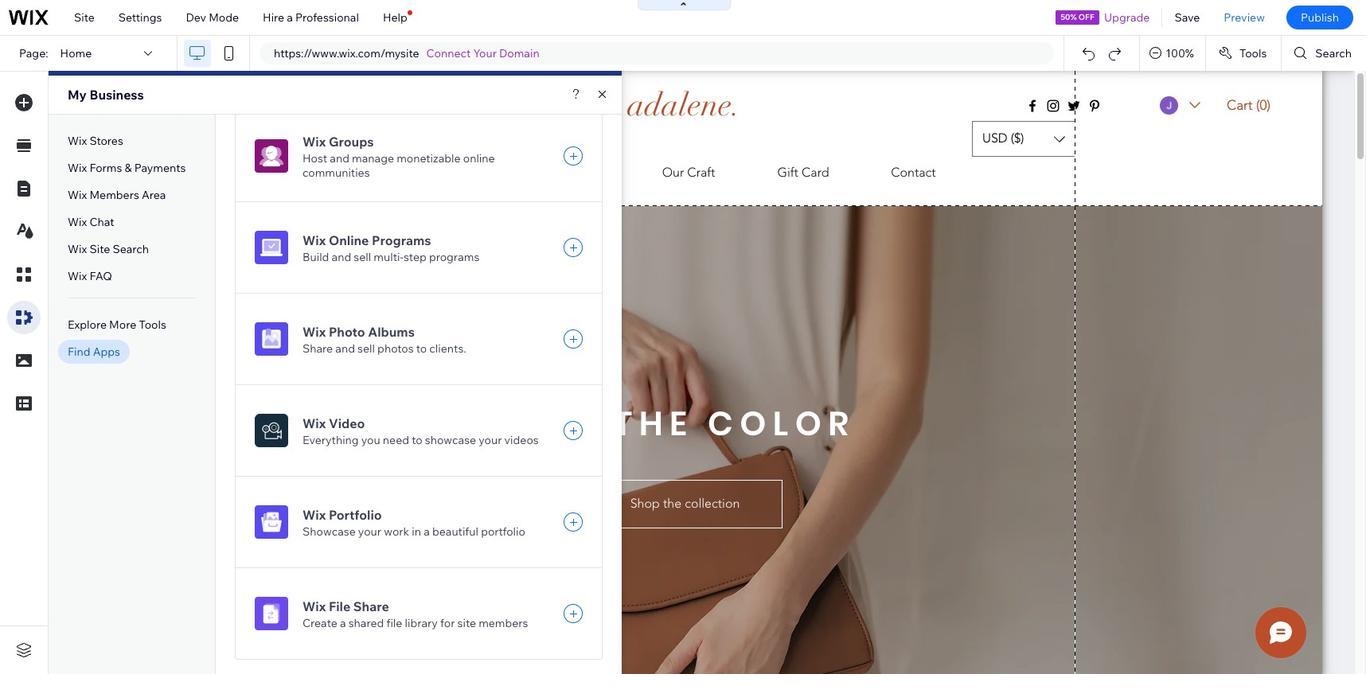 Task type: vqa. For each thing, say whether or not it's contained in the screenshot.
see
no



Task type: locate. For each thing, give the bounding box(es) containing it.
0 vertical spatial to
[[416, 342, 427, 356]]

dev
[[186, 10, 206, 25]]

2 horizontal spatial a
[[424, 525, 430, 539]]

1 vertical spatial share
[[354, 599, 389, 615]]

your down portfolio
[[358, 525, 382, 539]]

a down file
[[340, 616, 346, 631]]

dev mode
[[186, 10, 239, 25]]

wix up wix chat
[[68, 188, 87, 202]]

wix stores
[[68, 134, 123, 148]]

groups
[[329, 134, 374, 150]]

hire
[[263, 10, 284, 25]]

0 horizontal spatial search
[[113, 242, 149, 256]]

and inside wix photo albums share and sell photos to clients.
[[336, 342, 355, 356]]

0 horizontal spatial tools
[[139, 318, 166, 332]]

and
[[330, 151, 350, 166], [332, 250, 351, 264], [336, 342, 355, 356]]

wix
[[68, 134, 87, 148], [303, 134, 326, 150], [68, 161, 87, 175], [68, 188, 87, 202], [68, 215, 87, 229], [303, 233, 326, 249], [68, 242, 87, 256], [68, 269, 87, 284], [303, 324, 326, 340], [303, 416, 326, 432], [303, 507, 326, 523], [303, 599, 326, 615]]

0 horizontal spatial share
[[303, 342, 333, 356]]

0 vertical spatial and
[[330, 151, 350, 166]]

0 vertical spatial site
[[74, 10, 95, 25]]

wix for online
[[303, 233, 326, 249]]

video
[[329, 416, 365, 432]]

wix inside wix video everything you need to showcase your videos
[[303, 416, 326, 432]]

site
[[74, 10, 95, 25], [90, 242, 110, 256]]

wix inside wix online programs build and sell multi-step programs
[[303, 233, 326, 249]]

sell down photo
[[358, 342, 375, 356]]

find apps
[[68, 345, 120, 359]]

tools right more
[[139, 318, 166, 332]]

search down the publish
[[1316, 46, 1352, 61]]

wix inside wix file share create a shared file library for site members
[[303, 599, 326, 615]]

chat
[[90, 215, 114, 229]]

0 vertical spatial your
[[479, 433, 502, 448]]

wix portfolio showcase your work in a beautiful portfolio
[[303, 507, 526, 539]]

wix for photo
[[303, 324, 326, 340]]

tools inside button
[[1240, 46, 1268, 61]]

a right in
[[424, 525, 430, 539]]

monetizable
[[397, 151, 461, 166]]

wix inside wix groups host and manage monetizable online communities
[[303, 134, 326, 150]]

wix left faq
[[68, 269, 87, 284]]

and down groups on the left top
[[330, 151, 350, 166]]

search down the chat
[[113, 242, 149, 256]]

wix inside wix portfolio showcase your work in a beautiful portfolio
[[303, 507, 326, 523]]

manage
[[352, 151, 394, 166]]

1 vertical spatial a
[[424, 525, 430, 539]]

0 vertical spatial a
[[287, 10, 293, 25]]

share inside wix photo albums share and sell photos to clients.
[[303, 342, 333, 356]]

wix for site
[[68, 242, 87, 256]]

a inside wix file share create a shared file library for site members
[[340, 616, 346, 631]]

wix left photo
[[303, 324, 326, 340]]

need
[[383, 433, 409, 448]]

a right hire
[[287, 10, 293, 25]]

wix up 'showcase'
[[303, 507, 326, 523]]

to inside wix video everything you need to showcase your videos
[[412, 433, 423, 448]]

home
[[60, 46, 92, 61]]

to right "photos"
[[416, 342, 427, 356]]

1 vertical spatial sell
[[358, 342, 375, 356]]

wix inside wix photo albums share and sell photos to clients.
[[303, 324, 326, 340]]

share up shared
[[354, 599, 389, 615]]

0 horizontal spatial your
[[358, 525, 382, 539]]

site up faq
[[90, 242, 110, 256]]

tools button
[[1207, 36, 1282, 71]]

multi-
[[374, 250, 404, 264]]

1 horizontal spatial search
[[1316, 46, 1352, 61]]

0 vertical spatial tools
[[1240, 46, 1268, 61]]

0 vertical spatial share
[[303, 342, 333, 356]]

to right need
[[412, 433, 423, 448]]

wix chat
[[68, 215, 114, 229]]

1 vertical spatial your
[[358, 525, 382, 539]]

a
[[287, 10, 293, 25], [424, 525, 430, 539], [340, 616, 346, 631]]

programs
[[429, 250, 480, 264]]

wix up create
[[303, 599, 326, 615]]

1 vertical spatial tools
[[139, 318, 166, 332]]

your left videos
[[479, 433, 502, 448]]

wix for portfolio
[[303, 507, 326, 523]]

your
[[474, 46, 497, 61]]

upgrade
[[1105, 10, 1150, 25]]

wix for chat
[[68, 215, 87, 229]]

wix up host
[[303, 134, 326, 150]]

share down photo
[[303, 342, 333, 356]]

wix for groups
[[303, 134, 326, 150]]

search button
[[1283, 36, 1367, 71]]

and inside wix online programs build and sell multi-step programs
[[332, 250, 351, 264]]

2 vertical spatial and
[[336, 342, 355, 356]]

professional
[[296, 10, 359, 25]]

wix for file
[[303, 599, 326, 615]]

portfolio
[[329, 507, 382, 523]]

wix up build
[[303, 233, 326, 249]]

tools down preview
[[1240, 46, 1268, 61]]

save button
[[1163, 0, 1213, 35]]

and for online
[[332, 250, 351, 264]]

host
[[303, 151, 327, 166]]

beautiful
[[432, 525, 479, 539]]

1 vertical spatial and
[[332, 250, 351, 264]]

you
[[361, 433, 380, 448]]

1 horizontal spatial share
[[354, 599, 389, 615]]

0 vertical spatial sell
[[354, 250, 371, 264]]

wix left forms
[[68, 161, 87, 175]]

1 horizontal spatial tools
[[1240, 46, 1268, 61]]

share
[[303, 342, 333, 356], [354, 599, 389, 615]]

sell inside wix photo albums share and sell photos to clients.
[[358, 342, 375, 356]]

wix left 'stores'
[[68, 134, 87, 148]]

domain
[[499, 46, 540, 61]]

share inside wix file share create a shared file library for site members
[[354, 599, 389, 615]]

videos
[[505, 433, 539, 448]]

tools
[[1240, 46, 1268, 61], [139, 318, 166, 332]]

100% button
[[1141, 36, 1206, 71]]

wix up everything
[[303, 416, 326, 432]]

and down the online
[[332, 250, 351, 264]]

wix members area
[[68, 188, 166, 202]]

wix up the 'wix faq'
[[68, 242, 87, 256]]

search
[[1316, 46, 1352, 61], [113, 242, 149, 256]]

1 vertical spatial to
[[412, 433, 423, 448]]

work
[[384, 525, 410, 539]]

0 vertical spatial search
[[1316, 46, 1352, 61]]

your
[[479, 433, 502, 448], [358, 525, 382, 539]]

sell inside wix online programs build and sell multi-step programs
[[354, 250, 371, 264]]

and down photo
[[336, 342, 355, 356]]

shared
[[349, 616, 384, 631]]

programs
[[372, 233, 431, 249]]

wix left the chat
[[68, 215, 87, 229]]

sell down the online
[[354, 250, 371, 264]]

photo
[[329, 324, 365, 340]]

wix file share create a shared file library for site members
[[303, 599, 528, 631]]

2 vertical spatial a
[[340, 616, 346, 631]]

site up home
[[74, 10, 95, 25]]

file
[[387, 616, 403, 631]]

https://www.wix.com/mysite
[[274, 46, 419, 61]]

portfolio
[[481, 525, 526, 539]]

to
[[416, 342, 427, 356], [412, 433, 423, 448]]

0 horizontal spatial a
[[287, 10, 293, 25]]

sell
[[354, 250, 371, 264], [358, 342, 375, 356]]

1 horizontal spatial your
[[479, 433, 502, 448]]

a inside wix portfolio showcase your work in a beautiful portfolio
[[424, 525, 430, 539]]

1 horizontal spatial a
[[340, 616, 346, 631]]



Task type: describe. For each thing, give the bounding box(es) containing it.
to inside wix photo albums share and sell photos to clients.
[[416, 342, 427, 356]]

settings
[[119, 10, 162, 25]]

50%
[[1061, 12, 1077, 22]]

https://www.wix.com/mysite connect your domain
[[274, 46, 540, 61]]

online
[[329, 233, 369, 249]]

wix for faq
[[68, 269, 87, 284]]

step
[[404, 250, 427, 264]]

off
[[1079, 12, 1095, 22]]

albums
[[368, 324, 415, 340]]

showcase
[[303, 525, 356, 539]]

wix for members
[[68, 188, 87, 202]]

100%
[[1166, 46, 1195, 61]]

wix for forms
[[68, 161, 87, 175]]

wix faq
[[68, 269, 112, 284]]

online
[[463, 151, 495, 166]]

build
[[303, 250, 329, 264]]

members
[[479, 616, 528, 631]]

mode
[[209, 10, 239, 25]]

hire a professional
[[263, 10, 359, 25]]

faq
[[90, 269, 112, 284]]

sell for photo
[[358, 342, 375, 356]]

members
[[90, 188, 139, 202]]

and inside wix groups host and manage monetizable online communities
[[330, 151, 350, 166]]

for
[[441, 616, 455, 631]]

forms
[[90, 161, 122, 175]]

photos
[[378, 342, 414, 356]]

1 vertical spatial search
[[113, 242, 149, 256]]

50% off
[[1061, 12, 1095, 22]]

apps
[[93, 345, 120, 359]]

explore
[[68, 318, 107, 332]]

your inside wix video everything you need to showcase your videos
[[479, 433, 502, 448]]

save
[[1175, 10, 1201, 25]]

wix video everything you need to showcase your videos
[[303, 416, 539, 448]]

and for photo
[[336, 342, 355, 356]]

business
[[90, 87, 144, 103]]

library
[[405, 616, 438, 631]]

site
[[458, 616, 476, 631]]

more
[[109, 318, 136, 332]]

my business
[[68, 87, 144, 103]]

clients.
[[430, 342, 466, 356]]

sell for online
[[354, 250, 371, 264]]

&
[[125, 161, 132, 175]]

communities
[[303, 166, 370, 180]]

my
[[68, 87, 87, 103]]

stores
[[90, 134, 123, 148]]

file
[[329, 599, 351, 615]]

find
[[68, 345, 90, 359]]

1 vertical spatial site
[[90, 242, 110, 256]]

search inside "button"
[[1316, 46, 1352, 61]]

showcase
[[425, 433, 476, 448]]

publish
[[1301, 10, 1340, 25]]

preview
[[1224, 10, 1266, 25]]

wix photo albums share and sell photos to clients.
[[303, 324, 466, 356]]

wix groups host and manage monetizable online communities
[[303, 134, 495, 180]]

wix online programs build and sell multi-step programs
[[303, 233, 480, 264]]

connect
[[427, 46, 471, 61]]

help
[[383, 10, 408, 25]]

publish button
[[1287, 6, 1354, 29]]

payments
[[134, 161, 186, 175]]

wix site search
[[68, 242, 149, 256]]

wix forms & payments
[[68, 161, 186, 175]]

explore more tools
[[68, 318, 166, 332]]

your inside wix portfolio showcase your work in a beautiful portfolio
[[358, 525, 382, 539]]

preview button
[[1213, 0, 1278, 35]]

in
[[412, 525, 421, 539]]

wix for video
[[303, 416, 326, 432]]

everything
[[303, 433, 359, 448]]

area
[[142, 188, 166, 202]]

wix for stores
[[68, 134, 87, 148]]

create
[[303, 616, 338, 631]]



